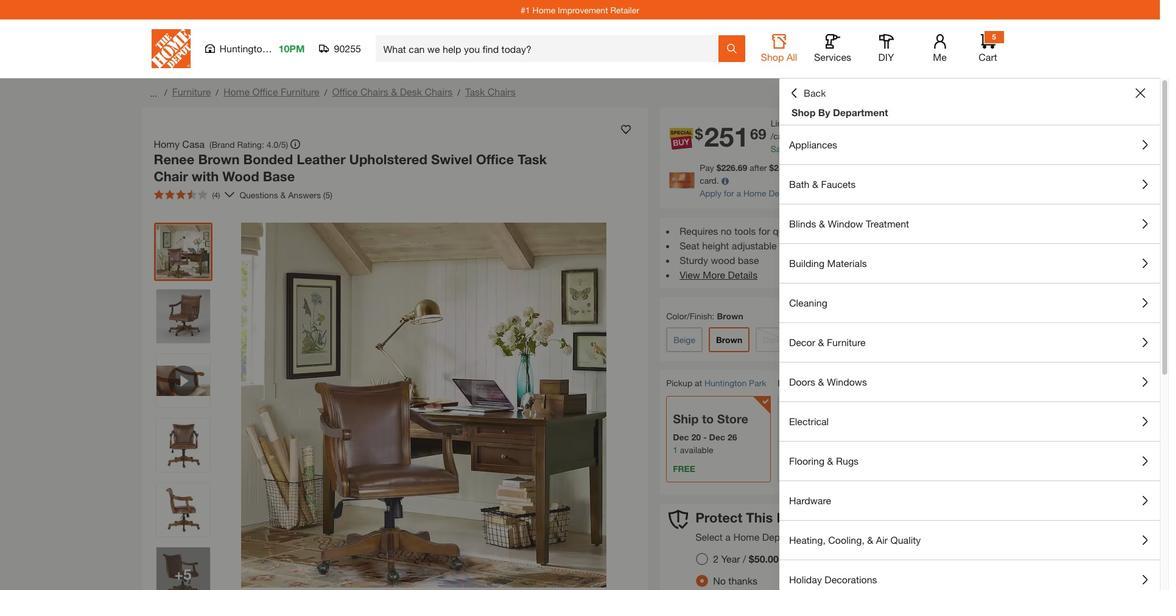 Task type: vqa. For each thing, say whether or not it's contained in the screenshot.
Generators link
no



Task type: locate. For each thing, give the bounding box(es) containing it.
1 vertical spatial .
[[811, 144, 813, 154]]

a inside protect this item select a home depot protection plan by allstate for:
[[725, 532, 731, 543]]

protect this item select a home depot protection plan by allstate for:
[[696, 510, 923, 543]]

friday,
[[784, 432, 812, 443]]

furniture inside button
[[827, 337, 866, 348]]

no
[[713, 576, 726, 587]]

decor & furniture
[[789, 337, 866, 348]]

/ right furniture link on the left of page
[[216, 87, 219, 97]]

menu
[[779, 125, 1160, 591]]

chair
[[154, 168, 188, 184]]

for up adjustable on the right top of the page
[[759, 225, 770, 237]]

doors & windows
[[789, 376, 867, 388]]

a
[[975, 163, 979, 173], [737, 188, 741, 199], [725, 532, 731, 543]]

25 left off
[[774, 163, 784, 173]]

0 horizontal spatial chairs
[[360, 86, 388, 97]]

brown inside renee brown bonded leather upholstered swivel office task chair with wood base
[[198, 152, 240, 167]]

1 vertical spatial huntington
[[705, 378, 747, 389]]

0 horizontal spatial park
[[270, 43, 290, 54]]

wood
[[222, 168, 259, 184]]

electrical button
[[779, 403, 1160, 442]]

& for bath & faucets
[[812, 178, 818, 190]]

furniture down the 10pm
[[281, 86, 320, 97]]

flooring
[[789, 456, 825, 467]]

view more details link
[[680, 269, 758, 281]]

furniture
[[172, 86, 211, 97], [281, 86, 320, 97], [827, 337, 866, 348]]

$50.00
[[749, 554, 779, 565]]

1
[[673, 445, 678, 455]]

to inside 'ship to store dec 20 - dec 26 1 available'
[[702, 412, 714, 426]]

at
[[695, 378, 702, 389]]

cart 5
[[979, 32, 997, 63]]

1 vertical spatial for
[[759, 225, 770, 237]]

& left rugs
[[827, 456, 833, 467]]

feedback link image
[[1153, 206, 1169, 272]]

0 horizontal spatial 20
[[691, 432, 701, 443]]

to
[[818, 378, 825, 389], [702, 412, 714, 426]]

services
[[814, 51, 851, 63]]

upon
[[920, 163, 939, 173]]

0 horizontal spatial free
[[673, 464, 695, 474]]

easy
[[818, 225, 839, 237]]

a down 226.69 on the top right of the page
[[737, 188, 741, 199]]

apply now image
[[669, 173, 700, 189]]

0 horizontal spatial furniture
[[172, 86, 211, 97]]

office down huntington park
[[252, 86, 278, 97]]

1 horizontal spatial chairs
[[425, 86, 453, 97]]

1 horizontal spatial to
[[818, 378, 825, 389]]

office down 90255 'button'
[[332, 86, 358, 97]]

to for store
[[702, 412, 714, 426]]

2 horizontal spatial furniture
[[827, 337, 866, 348]]

new
[[982, 163, 997, 173]]

heating, cooling, & air quality
[[789, 535, 921, 546]]

depot down item
[[762, 532, 789, 543]]

94
[[822, 131, 831, 141]]

$ up 160
[[800, 131, 805, 141]]

for down info icon
[[724, 188, 734, 199]]

item
[[777, 510, 805, 526]]

90255 right doors
[[828, 379, 851, 389]]

windows
[[827, 376, 867, 388]]

huntington park
[[220, 43, 290, 54]]

desk
[[400, 86, 422, 97]]

to for 90255
[[818, 378, 825, 389]]

226.69
[[721, 163, 747, 173]]

furniture right ... on the top of the page
[[172, 86, 211, 97]]

plan
[[839, 532, 858, 543]]

& left desk
[[391, 86, 397, 97]]

base
[[263, 168, 295, 184]]

decorations
[[825, 574, 877, 586]]

20 left -
[[691, 432, 701, 443]]

1 vertical spatial 90255
[[828, 379, 851, 389]]

furniture up windows
[[827, 337, 866, 348]]

.
[[819, 131, 822, 141], [811, 144, 813, 154]]

depot
[[769, 188, 792, 199], [762, 532, 789, 543]]

0 vertical spatial .
[[819, 131, 822, 141]]

leather
[[297, 152, 346, 167]]

2 horizontal spatial office
[[476, 152, 514, 167]]

& inside button
[[827, 456, 833, 467]]

0 vertical spatial a
[[975, 163, 979, 173]]

& for flooring & rugs
[[827, 456, 833, 467]]

0 horizontal spatial for
[[724, 188, 734, 199]]

1 vertical spatial depot
[[762, 532, 789, 543]]

home right furniture link on the left of page
[[224, 86, 250, 97]]

bonded
[[243, 152, 293, 167]]

dec inside delivery friday, dec 22
[[814, 432, 830, 443]]

base
[[738, 255, 759, 266]]

park up home office furniture link
[[270, 43, 290, 54]]

details
[[728, 269, 758, 281]]

3 dec from the left
[[814, 432, 830, 443]]

1 horizontal spatial 25
[[813, 144, 823, 154]]

1 vertical spatial 20
[[691, 432, 701, 443]]

dec left 22
[[814, 432, 830, 443]]

1 vertical spatial a
[[737, 188, 741, 199]]

hardware
[[789, 495, 831, 507]]

1 horizontal spatial for
[[759, 225, 770, 237]]

huntington park button
[[705, 378, 766, 389]]

home up 2 year / $50.00
[[733, 532, 760, 543]]

office right the swivel
[[476, 152, 514, 167]]

& right decor
[[818, 337, 824, 348]]

all
[[787, 51, 797, 63]]

hardware button
[[779, 482, 1160, 521]]

holiday decorations button
[[779, 561, 1160, 591]]

brown homy casa task chairs renee c3.2 image
[[156, 419, 210, 473]]

$ left 251
[[695, 126, 703, 143]]

questions & answers (5)
[[240, 190, 332, 200]]

consumer
[[794, 188, 834, 199]]

department
[[833, 107, 888, 118]]

1 vertical spatial park
[[749, 378, 766, 389]]

0 horizontal spatial task
[[465, 86, 485, 97]]

option group
[[691, 549, 788, 591]]

view
[[680, 269, 700, 281]]

to up -
[[702, 412, 714, 426]]

0 horizontal spatial to
[[702, 412, 714, 426]]

0 vertical spatial for
[[724, 188, 734, 199]]

1 horizontal spatial shop
[[792, 107, 816, 118]]

decor
[[789, 337, 815, 348]]

2 horizontal spatial a
[[975, 163, 979, 173]]

0 vertical spatial huntington
[[220, 43, 268, 54]]

by
[[818, 107, 830, 118]]

free for to
[[673, 464, 695, 474]]

0 horizontal spatial a
[[725, 532, 731, 543]]

after
[[750, 163, 767, 173]]

dec up the 1 on the right bottom of page
[[673, 432, 689, 443]]

2 dec from the left
[[709, 432, 725, 443]]

to inside delivering to 90255
[[818, 378, 825, 389]]

your total qualifying purchase upon opening a new card.
[[700, 163, 997, 186]]

a right select
[[725, 532, 731, 543]]

0 vertical spatial task
[[465, 86, 485, 97]]

1 horizontal spatial free
[[784, 464, 807, 474]]

drawer close image
[[1136, 88, 1145, 98]]

90255 inside 90255 'button'
[[334, 43, 361, 54]]

shop down 'back' button
[[792, 107, 816, 118]]

brown down color/finish : brown in the right bottom of the page
[[716, 335, 742, 345]]

diy button
[[867, 34, 906, 63]]

1 vertical spatial shop
[[792, 107, 816, 118]]

no
[[721, 225, 732, 237]]

1 horizontal spatial a
[[737, 188, 741, 199]]

1 chairs from the left
[[360, 86, 388, 97]]

& left '90255' link
[[818, 376, 824, 388]]

& for questions & answers (5)
[[280, 190, 286, 200]]

& right and
[[819, 218, 825, 230]]

25 left the (
[[813, 144, 823, 154]]

0 horizontal spatial 90255
[[334, 43, 361, 54]]

0 vertical spatial to
[[818, 378, 825, 389]]

1 vertical spatial to
[[702, 412, 714, 426]]

depot down off
[[769, 188, 792, 199]]

shop inside button
[[761, 51, 784, 63]]

1 horizontal spatial task
[[518, 152, 547, 167]]

/ down 90255 'button'
[[324, 87, 327, 97]]

no thanks
[[713, 576, 758, 587]]

$ right pay
[[717, 163, 721, 173]]

0 horizontal spatial dec
[[673, 432, 689, 443]]

office
[[252, 86, 278, 97], [332, 86, 358, 97], [476, 152, 514, 167]]

0 horizontal spatial shop
[[761, 51, 784, 63]]

depot inside protect this item select a home depot protection plan by allstate for:
[[762, 532, 789, 543]]

and
[[799, 225, 816, 237]]

the home depot logo image
[[151, 29, 190, 68]]

task inside ... / furniture / home office furniture / office chairs & desk chairs / task chairs
[[465, 86, 485, 97]]

0 vertical spatial brown
[[198, 152, 240, 167]]

90255 up ... / furniture / home office furniture / office chairs & desk chairs / task chairs
[[334, 43, 361, 54]]

1 free from the left
[[673, 464, 695, 474]]

26
[[728, 432, 737, 443]]

20 left per
[[792, 118, 801, 128]]

2 horizontal spatial chairs
[[488, 86, 516, 97]]

0 vertical spatial park
[[270, 43, 290, 54]]

your
[[805, 163, 822, 173]]

blinds & window treatment button
[[779, 205, 1160, 244]]

brown homy casa task chairs renee e1.1 image
[[156, 290, 210, 343]]

home down after on the top right of page
[[744, 188, 766, 199]]

0 horizontal spatial office
[[252, 86, 278, 97]]

0 vertical spatial 90255
[[334, 43, 361, 54]]

to left '90255' link
[[818, 378, 825, 389]]

/carton
[[771, 131, 798, 141]]

0 vertical spatial 25
[[813, 144, 823, 154]]

25 inside limit 20 per order /carton $ 411 . 94 save $ 160 . 25 ( 39 %)
[[813, 144, 823, 154]]

a left new
[[975, 163, 979, 173]]

2 horizontal spatial dec
[[814, 432, 830, 443]]

/ left task chairs link
[[458, 87, 460, 97]]

delivering
[[778, 378, 815, 389]]

ship to store dec 20 - dec 26 1 available
[[673, 412, 748, 455]]

park left 'delivering'
[[749, 378, 766, 389]]

&
[[391, 86, 397, 97], [812, 178, 818, 190], [280, 190, 286, 200], [819, 218, 825, 230], [818, 337, 824, 348], [818, 376, 824, 388], [827, 456, 833, 467], [867, 535, 874, 546]]

shop
[[761, 51, 784, 63], [792, 107, 816, 118]]

0 vertical spatial 20
[[792, 118, 801, 128]]

a inside your total qualifying purchase upon opening a new card.
[[975, 163, 979, 173]]

... button
[[148, 85, 160, 102]]

160
[[797, 144, 811, 154]]

1 horizontal spatial 90255
[[828, 379, 851, 389]]

brown down (brand
[[198, 152, 240, 167]]

free for friday,
[[784, 464, 807, 474]]

questions
[[240, 190, 278, 200]]

1 horizontal spatial 20
[[792, 118, 801, 128]]

dec right -
[[709, 432, 725, 443]]

0 vertical spatial shop
[[761, 51, 784, 63]]

1 horizontal spatial dec
[[709, 432, 725, 443]]

huntington left the 10pm
[[220, 43, 268, 54]]

& right bath
[[812, 178, 818, 190]]

free down friday,
[[784, 464, 807, 474]]

beige button
[[666, 328, 703, 353]]

allstate
[[874, 532, 906, 543]]

& down "base"
[[280, 190, 286, 200]]

cleaning button
[[779, 284, 1160, 323]]

building materials
[[789, 258, 867, 269]]

3 chairs from the left
[[488, 86, 516, 97]]

1 horizontal spatial .
[[819, 131, 822, 141]]

decor & furniture button
[[779, 323, 1160, 362]]

free down the 1 on the right bottom of page
[[673, 464, 695, 474]]

shop for shop by department
[[792, 107, 816, 118]]

& for decor & furniture
[[818, 337, 824, 348]]

2 free from the left
[[784, 464, 807, 474]]

1 vertical spatial task
[[518, 152, 547, 167]]

2 vertical spatial brown
[[716, 335, 742, 345]]

select
[[696, 532, 723, 543]]

brown right :
[[717, 311, 743, 322]]

shop left all
[[761, 51, 784, 63]]

home inside ... / furniture / home office furniture / office chairs & desk chairs / task chairs
[[224, 86, 250, 97]]

1 horizontal spatial park
[[749, 378, 766, 389]]

0 horizontal spatial huntington
[[220, 43, 268, 54]]

& for blinds & window treatment
[[819, 218, 825, 230]]

huntington right at
[[705, 378, 747, 389]]

ship
[[673, 412, 699, 426]]

2 vertical spatial a
[[725, 532, 731, 543]]

0 horizontal spatial 25
[[774, 163, 784, 173]]



Task type: describe. For each thing, give the bounding box(es) containing it.
flooring & rugs
[[789, 456, 859, 467]]

(
[[825, 144, 827, 154]]

treatment
[[866, 218, 909, 230]]

pay $ 226.69 after $ 25 off
[[700, 163, 803, 173]]

casa
[[182, 138, 205, 150]]

/ right ... button
[[164, 87, 167, 97]]

quality
[[891, 535, 921, 546]]

window
[[828, 218, 863, 230]]

card.
[[700, 175, 719, 186]]

3.5 stars image
[[154, 190, 207, 200]]

(brand
[[210, 139, 235, 150]]

brown homy casa task chairs renee 1f.4 image
[[156, 548, 210, 591]]

shop for shop all
[[761, 51, 784, 63]]

(5)
[[323, 190, 332, 200]]

sturdy
[[680, 255, 708, 266]]

task inside renee brown bonded leather upholstered swivel office task chair with wood base
[[518, 152, 547, 167]]

22
[[833, 432, 842, 443]]

building
[[789, 258, 825, 269]]

services button
[[813, 34, 852, 63]]

available
[[680, 445, 713, 455]]

0 horizontal spatial .
[[811, 144, 813, 154]]

by
[[861, 532, 872, 543]]

building materials button
[[779, 244, 1160, 283]]

brown button
[[709, 328, 750, 353]]

20 inside 'ship to store dec 20 - dec 26 1 available'
[[691, 432, 701, 443]]

1 vertical spatial 25
[[774, 163, 784, 173]]

411
[[805, 131, 819, 141]]

holiday decorations
[[789, 574, 877, 586]]

$ right 'save'
[[792, 144, 797, 154]]

home inside protect this item select a home depot protection plan by allstate for:
[[733, 532, 760, 543]]

wood
[[711, 255, 735, 266]]

10pm
[[279, 43, 305, 54]]

info image
[[721, 178, 729, 185]]

appliances button
[[779, 125, 1160, 164]]

home right #1 on the top left of the page
[[533, 5, 556, 15]]

69
[[750, 126, 766, 143]]

2 year / $50.00
[[713, 554, 779, 565]]

brown inside button
[[716, 335, 742, 345]]

office inside renee brown bonded leather upholstered swivel office task chair with wood base
[[476, 152, 514, 167]]

$ 251 69
[[695, 121, 766, 153]]

1 horizontal spatial huntington
[[705, 378, 747, 389]]

furniture for ...
[[172, 86, 211, 97]]

...
[[150, 88, 157, 98]]

rugs
[[836, 456, 859, 467]]

qualifying
[[843, 163, 880, 173]]

tools
[[735, 225, 756, 237]]

materials
[[827, 258, 867, 269]]

1 horizontal spatial office
[[332, 86, 358, 97]]

purchase
[[882, 163, 917, 173]]

cart
[[979, 51, 997, 63]]

$ right after on the top right of page
[[769, 163, 774, 173]]

& left the air
[[867, 535, 874, 546]]

& inside ... / furniture / home office furniture / office chairs & desk chairs / task chairs
[[391, 86, 397, 97]]

bath
[[789, 178, 810, 190]]

0 vertical spatial depot
[[769, 188, 792, 199]]

What can we help you find today? search field
[[383, 36, 718, 62]]

protect
[[696, 510, 742, 526]]

protection
[[792, 532, 836, 543]]

heating,
[[789, 535, 826, 546]]

90255 button
[[319, 43, 361, 55]]

/5)
[[278, 139, 288, 150]]

shop all button
[[760, 34, 799, 63]]

opening
[[941, 163, 972, 173]]

height
[[702, 240, 729, 252]]

$ inside $ 251 69
[[695, 126, 703, 143]]

furniture for decor
[[827, 337, 866, 348]]

39
[[827, 144, 837, 154]]

this
[[746, 510, 773, 526]]

brown homy casa task chairs renee 4f.3 image
[[156, 484, 210, 537]]

back
[[804, 87, 826, 99]]

task chairs link
[[465, 86, 516, 97]]

20 inside limit 20 per order /carton $ 411 . 94 save $ 160 . 25 ( 39 %)
[[792, 118, 801, 128]]

pay
[[700, 163, 714, 173]]

/ right year
[[743, 554, 746, 565]]

1 horizontal spatial furniture
[[281, 86, 320, 97]]

:
[[712, 311, 715, 322]]

doors
[[789, 376, 815, 388]]

beige
[[674, 335, 695, 345]]

rating:
[[237, 139, 264, 150]]

electrical
[[789, 416, 829, 428]]

delivery
[[784, 412, 831, 426]]

5
[[992, 32, 996, 41]]

menu containing appliances
[[779, 125, 1160, 591]]

(4) link
[[149, 185, 235, 205]]

%)
[[837, 144, 848, 154]]

requires
[[680, 225, 718, 237]]

color/finish
[[666, 311, 712, 322]]

for inside requires no tools for quick and easy assembly seat height adjustable sturdy wood base view more details
[[759, 225, 770, 237]]

90255 inside delivering to 90255
[[828, 379, 851, 389]]

pickup
[[666, 378, 693, 389]]

adjustable
[[732, 240, 777, 252]]

off
[[786, 163, 803, 173]]

2 chairs from the left
[[425, 86, 453, 97]]

more
[[703, 269, 725, 281]]

1 vertical spatial brown
[[717, 311, 743, 322]]

1 dec from the left
[[673, 432, 689, 443]]

holiday
[[789, 574, 822, 586]]

homy
[[154, 138, 180, 150]]

shop by department
[[792, 107, 888, 118]]

seat
[[680, 240, 700, 252]]

#1
[[521, 5, 530, 15]]

cooling,
[[828, 535, 865, 546]]

90255 link
[[828, 377, 851, 390]]

back button
[[789, 87, 826, 99]]

251
[[704, 121, 749, 153]]

brown homy casa task chairs renee 64.0 image
[[156, 225, 210, 279]]

thanks
[[729, 576, 758, 587]]

option group containing 2 year /
[[691, 549, 788, 591]]

6316524675112 image
[[156, 354, 210, 408]]

home office furniture link
[[224, 86, 320, 97]]

assembly
[[841, 225, 883, 237]]

& for doors & windows
[[818, 376, 824, 388]]

year
[[721, 554, 740, 565]]

for:
[[909, 532, 923, 543]]

diy
[[879, 51, 894, 63]]

doors & windows button
[[779, 363, 1160, 402]]

delivery friday, dec 22
[[784, 412, 842, 443]]



